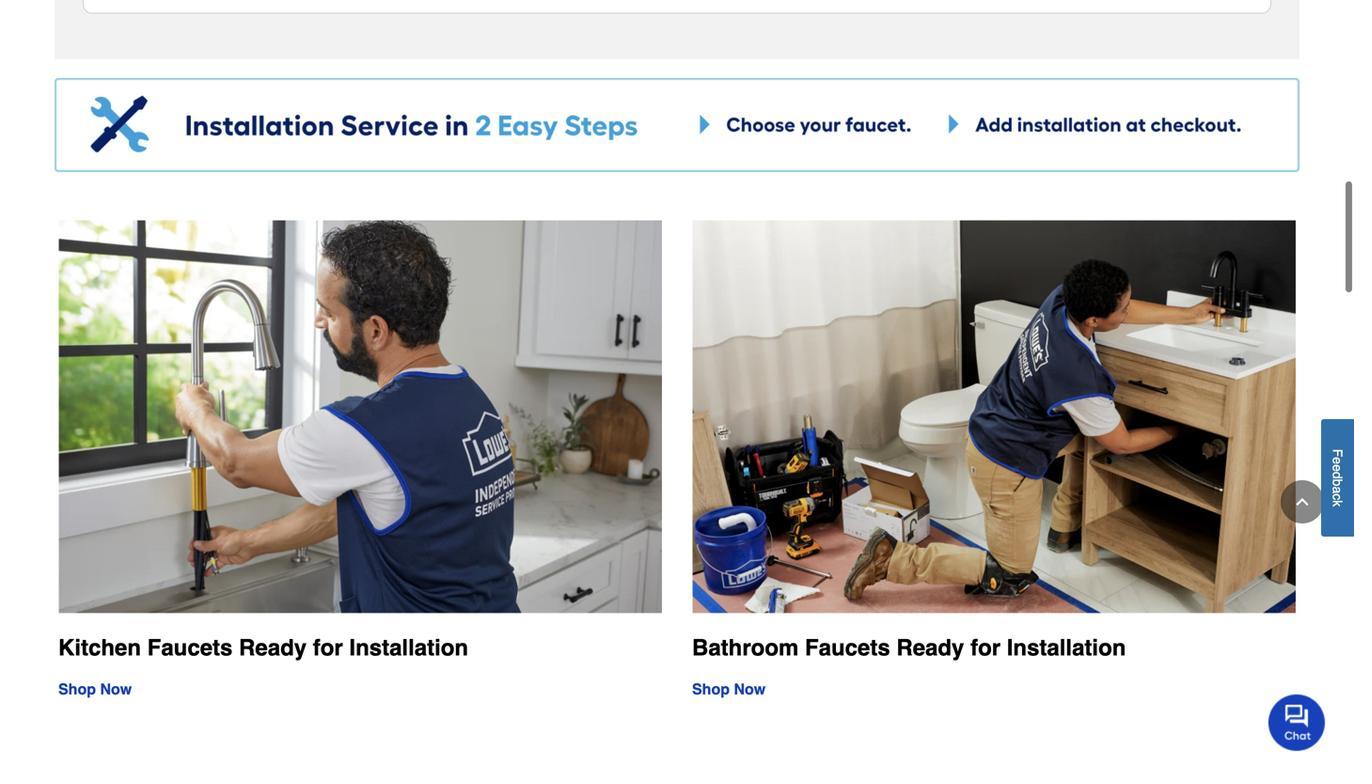 Task type: vqa. For each thing, say whether or not it's contained in the screenshot.
Shop Now 'LINK' corresponding to Bathroom Faucets Ready for Installation
yes



Task type: locate. For each thing, give the bounding box(es) containing it.
shop now link for bathroom faucets ready for installation
[[692, 681, 766, 698]]

1 installation from the left
[[349, 635, 469, 661]]

for
[[313, 635, 343, 661], [971, 635, 1001, 661]]

d
[[1331, 472, 1346, 479]]

2 shop now from the left
[[692, 681, 766, 698]]

shop for kitchen
[[58, 681, 96, 698]]

0 horizontal spatial shop now
[[58, 681, 132, 698]]

shop down bathroom
[[692, 681, 730, 698]]

shop now for bathroom
[[692, 681, 766, 698]]

1 horizontal spatial shop
[[692, 681, 730, 698]]

1 ready from the left
[[239, 635, 307, 661]]

now
[[100, 681, 132, 698], [734, 681, 766, 698]]

1 faucets from the left
[[147, 635, 233, 661]]

0 horizontal spatial now
[[100, 681, 132, 698]]

shop down kitchen
[[58, 681, 96, 698]]

shop for bathroom
[[692, 681, 730, 698]]

1 shop from the left
[[58, 681, 96, 698]]

2 for from the left
[[971, 635, 1001, 661]]

ready
[[239, 635, 307, 661], [897, 635, 965, 661]]

shop now down kitchen
[[58, 681, 132, 698]]

shop now link down kitchen
[[58, 681, 132, 698]]

1 horizontal spatial now
[[734, 681, 766, 698]]

1 horizontal spatial installation
[[1007, 635, 1126, 661]]

2 now from the left
[[734, 681, 766, 698]]

1 horizontal spatial for
[[971, 635, 1001, 661]]

1 horizontal spatial ready
[[897, 635, 965, 661]]

bathroom
[[692, 635, 799, 661]]

2 ready from the left
[[897, 635, 965, 661]]

f e e d b a c k button
[[1322, 419, 1355, 537]]

ready for kitchen
[[239, 635, 307, 661]]

1 horizontal spatial faucets
[[805, 635, 891, 661]]

1 now from the left
[[100, 681, 132, 698]]

faucets for kitchen
[[147, 635, 233, 661]]

1 horizontal spatial shop now link
[[692, 681, 766, 698]]

0 horizontal spatial shop now link
[[58, 681, 132, 698]]

0 horizontal spatial installation
[[349, 635, 469, 661]]

2 shop from the left
[[692, 681, 730, 698]]

a man in a blue lowe's vest installing a pull-down kitchen faucet on a sink in a white kitchen. image
[[58, 221, 662, 615]]

e up d
[[1331, 457, 1346, 465]]

e up b
[[1331, 465, 1346, 472]]

1 shop now from the left
[[58, 681, 132, 698]]

a
[[1331, 487, 1346, 494]]

kitchen faucets ready for installation
[[58, 635, 469, 661]]

b
[[1331, 479, 1346, 487]]

shop now down bathroom
[[692, 681, 766, 698]]

0 horizontal spatial ready
[[239, 635, 307, 661]]

2 shop now link from the left
[[692, 681, 766, 698]]

chat invite button image
[[1269, 694, 1326, 752]]

now down bathroom
[[734, 681, 766, 698]]

now down kitchen
[[100, 681, 132, 698]]

scroll to top element
[[1281, 481, 1325, 524]]

1 for from the left
[[313, 635, 343, 661]]

now for kitchen
[[100, 681, 132, 698]]

shop now
[[58, 681, 132, 698], [692, 681, 766, 698]]

2 faucets from the left
[[805, 635, 891, 661]]

1 shop now link from the left
[[58, 681, 132, 698]]

k
[[1331, 501, 1346, 507]]

shop
[[58, 681, 96, 698], [692, 681, 730, 698]]

1 horizontal spatial shop now
[[692, 681, 766, 698]]

0 horizontal spatial for
[[313, 635, 343, 661]]

shop now link
[[58, 681, 132, 698], [692, 681, 766, 698]]

2 e from the top
[[1331, 465, 1346, 472]]

shop now for kitchen
[[58, 681, 132, 698]]

faucets
[[147, 635, 233, 661], [805, 635, 891, 661]]

e
[[1331, 457, 1346, 465], [1331, 465, 1346, 472]]

installation for bathroom faucets ready for installation
[[1007, 635, 1126, 661]]

0 horizontal spatial shop
[[58, 681, 96, 698]]

shop now link down bathroom
[[692, 681, 766, 698]]

0 horizontal spatial faucets
[[147, 635, 233, 661]]

chevron up image
[[1293, 493, 1312, 512]]

installation
[[349, 635, 469, 661], [1007, 635, 1126, 661]]

2 installation from the left
[[1007, 635, 1126, 661]]



Task type: describe. For each thing, give the bounding box(es) containing it.
1 e from the top
[[1331, 457, 1346, 465]]

faucets for bathroom
[[805, 635, 891, 661]]

f
[[1331, 449, 1346, 457]]

kitchen
[[58, 635, 141, 661]]

a person in a blue lowe's vest installing a black faucet on a wood bathroom vanity with a white top. image
[[692, 221, 1296, 615]]

bathroom faucets ready for installation
[[692, 635, 1126, 661]]

installation service in 2 easy steps. choose your faucet. add installation at checkout. image
[[55, 78, 1300, 172]]

now for bathroom
[[734, 681, 766, 698]]

ready for bathroom
[[897, 635, 965, 661]]

f e e d b a c k
[[1331, 449, 1346, 507]]

c
[[1331, 494, 1346, 501]]

installation for kitchen faucets ready for installation
[[349, 635, 469, 661]]

shop now link for kitchen faucets ready for installation
[[58, 681, 132, 698]]

for for bathroom faucets ready for installation
[[971, 635, 1001, 661]]

for for kitchen faucets ready for installation
[[313, 635, 343, 661]]



